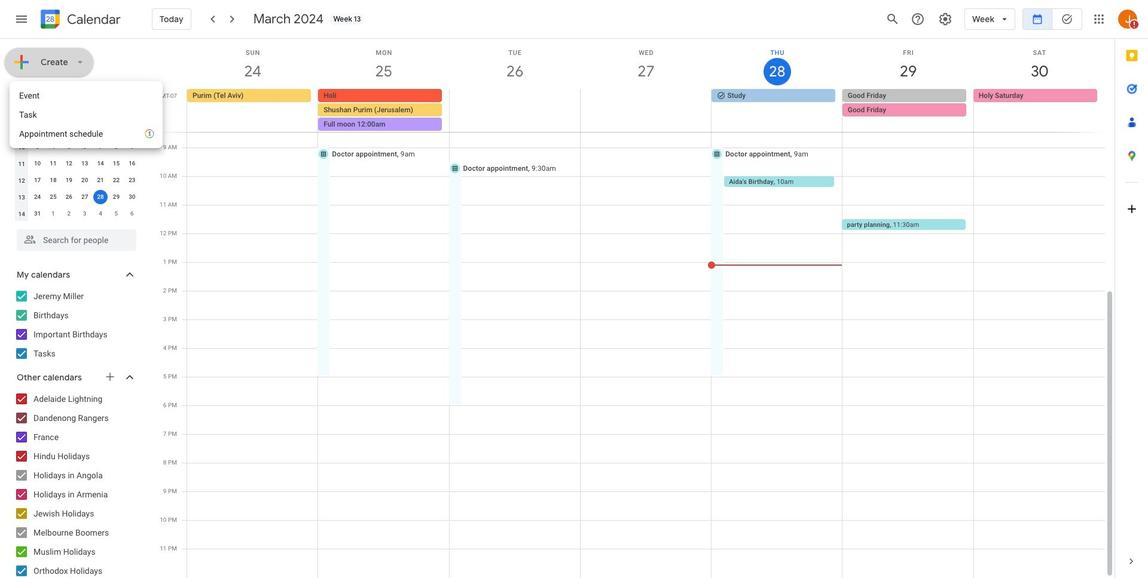 Task type: locate. For each thing, give the bounding box(es) containing it.
heading inside calendar element
[[65, 12, 121, 27]]

april 5 element
[[109, 207, 123, 221]]

column header inside the march 2024 grid
[[14, 105, 30, 122]]

20 element
[[78, 173, 92, 188]]

my calendars list
[[2, 287, 148, 364]]

february 29 element
[[93, 123, 108, 138]]

heading
[[65, 12, 121, 27]]

17 element
[[30, 173, 45, 188]]

grid
[[153, 39, 1115, 579]]

tab list
[[1115, 39, 1148, 545]]

row group inside the march 2024 grid
[[14, 122, 140, 222]]

april 2 element
[[62, 207, 76, 221]]

cell
[[318, 89, 449, 132], [449, 89, 580, 132], [580, 89, 711, 132], [843, 89, 974, 132], [93, 189, 108, 206]]

february 27 element
[[62, 123, 76, 138]]

28, today element
[[93, 190, 108, 205]]

23 element
[[125, 173, 139, 188]]

column header
[[14, 105, 30, 122]]

24 element
[[30, 190, 45, 205]]

row group
[[14, 122, 140, 222]]

7 element
[[93, 140, 108, 154]]

14 element
[[93, 157, 108, 171]]

12 element
[[62, 157, 76, 171]]

26 element
[[62, 190, 76, 205]]

calendar element
[[38, 7, 121, 33]]

15 element
[[109, 157, 123, 171]]

3 element
[[30, 140, 45, 154]]

Search for people text field
[[24, 230, 129, 251]]

4 element
[[46, 140, 60, 154]]

8 element
[[109, 140, 123, 154]]

february 28 element
[[78, 123, 92, 138]]

row
[[182, 89, 1115, 132], [14, 105, 140, 122], [14, 122, 140, 139], [14, 139, 140, 156], [14, 156, 140, 172], [14, 172, 140, 189], [14, 189, 140, 206], [14, 206, 140, 222]]

other calendars list
[[2, 390, 148, 579]]

None search field
[[0, 225, 148, 251]]

30 element
[[125, 190, 139, 205]]



Task type: vqa. For each thing, say whether or not it's contained in the screenshot.
You can customize the code or embed multiple calendars.
no



Task type: describe. For each thing, give the bounding box(es) containing it.
22 element
[[109, 173, 123, 188]]

february 25 element
[[30, 123, 45, 138]]

6 element
[[78, 140, 92, 154]]

settings menu image
[[938, 12, 953, 26]]

13 element
[[78, 157, 92, 171]]

19 element
[[62, 173, 76, 188]]

april 4 element
[[93, 207, 108, 221]]

16 element
[[125, 157, 139, 171]]

21 element
[[93, 173, 108, 188]]

april 1 element
[[46, 207, 60, 221]]

9 element
[[125, 140, 139, 154]]

main drawer image
[[14, 12, 29, 26]]

april 3 element
[[78, 207, 92, 221]]

11 element
[[46, 157, 60, 171]]

10 element
[[30, 157, 45, 171]]

cell inside the march 2024 grid
[[93, 189, 108, 206]]

27 element
[[78, 190, 92, 205]]

5 element
[[62, 140, 76, 154]]

april 6 element
[[125, 207, 139, 221]]

18 element
[[46, 173, 60, 188]]

february 26 element
[[46, 123, 60, 138]]

29 element
[[109, 190, 123, 205]]

25 element
[[46, 190, 60, 205]]

add other calendars image
[[104, 371, 116, 383]]

march 2024 grid
[[11, 105, 140, 222]]

31 element
[[30, 207, 45, 221]]



